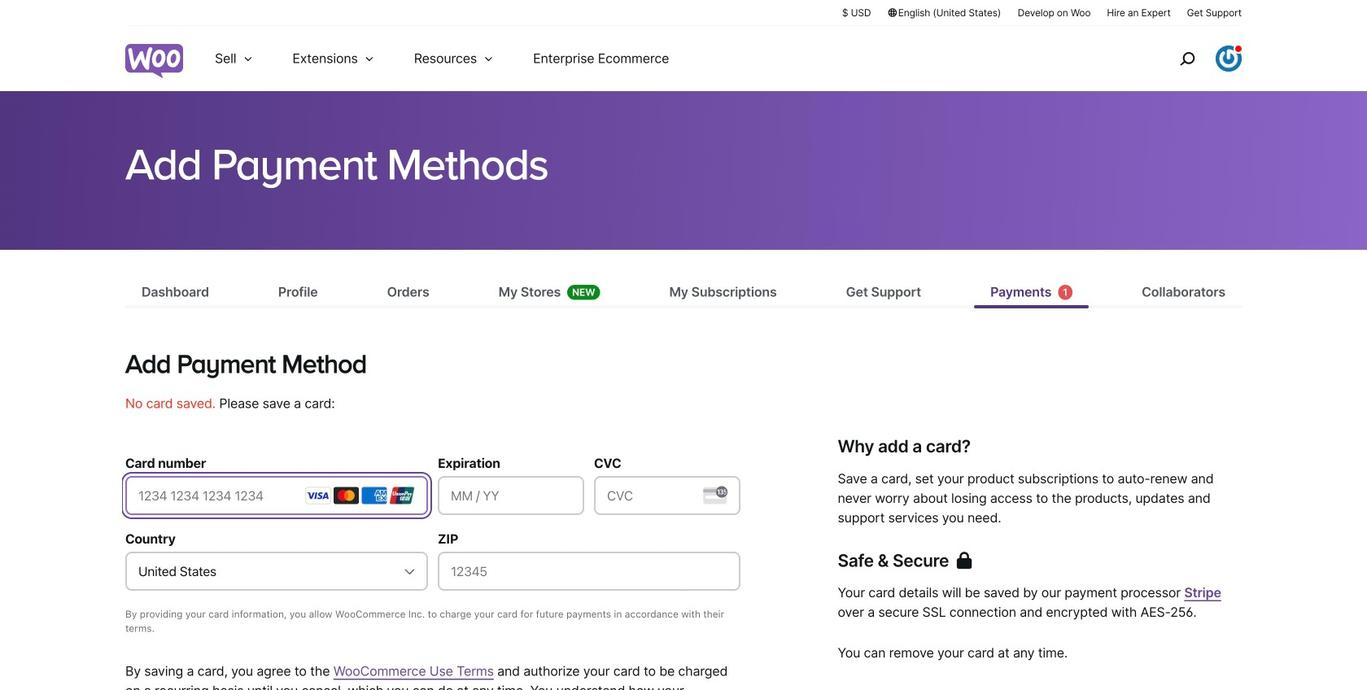 Task type: vqa. For each thing, say whether or not it's contained in the screenshot.
circle info icon
no



Task type: locate. For each thing, give the bounding box(es) containing it.
open account menu image
[[1216, 46, 1242, 72]]

service navigation menu element
[[1145, 32, 1242, 85]]

lock image
[[957, 552, 972, 569]]



Task type: describe. For each thing, give the bounding box(es) containing it.
search image
[[1174, 46, 1200, 72]]



